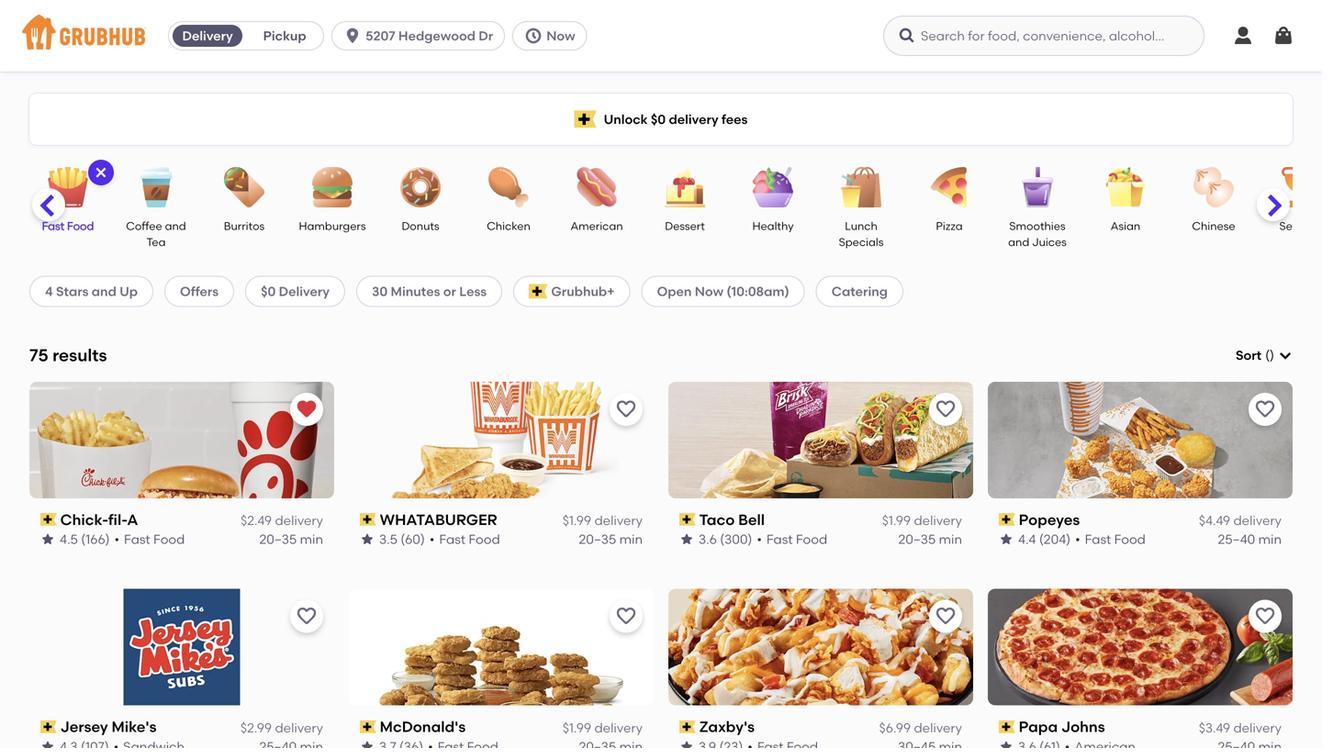 Task type: vqa. For each thing, say whether or not it's contained in the screenshot.


Task type: locate. For each thing, give the bounding box(es) containing it.
$3.49
[[1199, 721, 1231, 736]]

subscription pass image
[[40, 514, 57, 526], [999, 514, 1016, 526], [40, 721, 57, 734], [360, 721, 376, 734]]

0 vertical spatial and
[[165, 220, 186, 233]]

food right (300)
[[796, 532, 828, 547]]

save this restaurant image for popeyes
[[1255, 398, 1277, 421]]

taco bell
[[700, 511, 765, 529]]

coffee and tea image
[[124, 167, 188, 208]]

0 horizontal spatial 20–35
[[259, 532, 297, 547]]

subscription pass image left popeyes
[[999, 514, 1016, 526]]

20–35
[[259, 532, 297, 547], [579, 532, 617, 547], [899, 532, 936, 547]]

3.6
[[699, 532, 717, 547]]

20–35 for chick-
[[259, 532, 297, 547]]

20–35 min for chick-
[[259, 532, 323, 547]]

none field containing sort
[[1236, 346, 1293, 365]]

mcdonald's logo image
[[349, 589, 654, 706]]

save this restaurant image for mike's
[[296, 606, 318, 628]]

• fast food down a
[[114, 532, 185, 547]]

4 stars and up
[[45, 284, 138, 299]]

grubhub plus flag logo image left "unlock"
[[575, 111, 597, 128]]

dessert
[[665, 220, 705, 233]]

min down $2.49 delivery
[[300, 532, 323, 547]]

and inside the coffee and tea
[[165, 220, 186, 233]]

1 vertical spatial grubhub plus flag logo image
[[529, 284, 548, 299]]

food right (204)
[[1115, 532, 1146, 547]]

offers
[[180, 284, 219, 299]]

4 min from the left
[[1259, 532, 1282, 547]]

and left up at the top left of the page
[[92, 284, 117, 299]]

• fast food down bell
[[757, 532, 828, 547]]

2 • fast food from the left
[[430, 532, 500, 547]]

min for popeyes
[[1259, 532, 1282, 547]]

svg image
[[1233, 25, 1255, 47], [344, 27, 362, 45], [525, 27, 543, 45], [1279, 348, 1293, 363]]

1 horizontal spatial grubhub plus flag logo image
[[575, 111, 597, 128]]

save this restaurant button
[[610, 393, 643, 426], [930, 393, 963, 426], [1249, 393, 1282, 426], [290, 600, 323, 634], [610, 600, 643, 634], [930, 600, 963, 634], [1249, 600, 1282, 634]]

0 horizontal spatial 20–35 min
[[259, 532, 323, 547]]

fast food
[[42, 220, 94, 233]]

food
[[67, 220, 94, 233], [153, 532, 185, 547], [469, 532, 500, 547], [796, 532, 828, 547], [1115, 532, 1146, 547]]

now right dr
[[547, 28, 575, 44]]

delivery for chick-fil-a
[[275, 513, 323, 529]]

• right (204)
[[1076, 532, 1081, 547]]

sort
[[1236, 348, 1262, 363]]

and up tea
[[165, 220, 186, 233]]

3 20–35 from the left
[[899, 532, 936, 547]]

open now (10:08am)
[[657, 284, 790, 299]]

$0 delivery
[[261, 284, 330, 299]]

0 horizontal spatial and
[[92, 284, 117, 299]]

unlock
[[604, 111, 648, 127]]

coffee
[[126, 220, 162, 233]]

delivery for whataburger
[[595, 513, 643, 529]]

subscription pass image left papa
[[999, 721, 1016, 734]]

now
[[547, 28, 575, 44], [695, 284, 724, 299]]

save this restaurant button for taco bell
[[930, 393, 963, 426]]

food for popeyes
[[1115, 532, 1146, 547]]

1 • from the left
[[114, 532, 119, 547]]

0 vertical spatial delivery
[[182, 28, 233, 44]]

• down bell
[[757, 532, 762, 547]]

a
[[127, 511, 138, 529]]

3 • fast food from the left
[[757, 532, 828, 547]]

2 vertical spatial and
[[92, 284, 117, 299]]

now right open
[[695, 284, 724, 299]]

lunch specials
[[839, 220, 884, 249]]

0 vertical spatial now
[[547, 28, 575, 44]]

25–40 min
[[1218, 532, 1282, 547]]

pickup
[[263, 28, 306, 44]]

min left 4.4
[[939, 532, 963, 547]]

and inside smoothies and juices
[[1009, 236, 1030, 249]]

0 vertical spatial $0
[[651, 111, 666, 127]]

30 minutes or less
[[372, 284, 487, 299]]

subscription pass image left mcdonald's on the left of page
[[360, 721, 376, 734]]

and for smoothies and juices
[[1009, 236, 1030, 249]]

1 horizontal spatial delivery
[[279, 284, 330, 299]]

subscription pass image
[[360, 514, 376, 526], [680, 514, 696, 526], [680, 721, 696, 734], [999, 721, 1016, 734]]

• fast food for popeyes
[[1076, 532, 1146, 547]]

• fast food for chick-fil-a
[[114, 532, 185, 547]]

chinese image
[[1182, 167, 1246, 208]]

0 horizontal spatial delivery
[[182, 28, 233, 44]]

and down smoothies
[[1009, 236, 1030, 249]]

juices
[[1033, 236, 1067, 249]]

$0
[[651, 111, 666, 127], [261, 284, 276, 299]]

papa johns
[[1019, 718, 1106, 736]]

3 min from the left
[[939, 532, 963, 547]]

save this restaurant image
[[935, 398, 957, 421], [296, 606, 318, 628], [935, 606, 957, 628]]

star icon image
[[40, 532, 55, 547], [360, 532, 375, 547], [680, 532, 694, 547], [999, 532, 1014, 547], [40, 740, 55, 749], [360, 740, 375, 749], [680, 740, 694, 749], [999, 740, 1014, 749]]

)
[[1270, 348, 1275, 363]]

1 vertical spatial now
[[695, 284, 724, 299]]

25–40
[[1218, 532, 1256, 547]]

zaxby's logo image
[[669, 589, 974, 706]]

minutes
[[391, 284, 440, 299]]

2 min from the left
[[620, 532, 643, 547]]

1 • fast food from the left
[[114, 532, 185, 547]]

subscription pass image left whataburger
[[360, 514, 376, 526]]

svg image inside the now button
[[525, 27, 543, 45]]

• fast food
[[114, 532, 185, 547], [430, 532, 500, 547], [757, 532, 828, 547], [1076, 532, 1146, 547]]

2 horizontal spatial svg image
[[1273, 25, 1295, 47]]

4 • from the left
[[1076, 532, 1081, 547]]

• for whataburger
[[430, 532, 435, 547]]

catering
[[832, 284, 888, 299]]

1 vertical spatial $0
[[261, 284, 276, 299]]

subscription pass image for whataburger
[[360, 514, 376, 526]]

2 horizontal spatial and
[[1009, 236, 1030, 249]]

hamburgers image
[[300, 167, 365, 208]]

fast for chick-fil-a
[[124, 532, 150, 547]]

$0 right offers
[[261, 284, 276, 299]]

3 • from the left
[[757, 532, 762, 547]]

subscription pass image for popeyes
[[999, 514, 1016, 526]]

food for chick-fil-a
[[153, 532, 185, 547]]

0 horizontal spatial now
[[547, 28, 575, 44]]

2 • from the left
[[430, 532, 435, 547]]

pizza image
[[918, 167, 982, 208]]

delivery for mcdonald's
[[595, 721, 643, 736]]

open
[[657, 284, 692, 299]]

subscription pass image for mcdonald's
[[360, 721, 376, 734]]

taco
[[700, 511, 735, 529]]

bell
[[739, 511, 765, 529]]

$1.99
[[563, 513, 592, 529], [882, 513, 911, 529], [563, 721, 592, 736]]

$2.99 delivery
[[241, 721, 323, 736]]

(204)
[[1040, 532, 1071, 547]]

• fast food down whataburger
[[430, 532, 500, 547]]

star icon image for jersey mike's
[[40, 740, 55, 749]]

tea
[[146, 236, 166, 249]]

grubhub plus flag logo image
[[575, 111, 597, 128], [529, 284, 548, 299]]

fast down whataburger
[[439, 532, 466, 547]]

1 20–35 from the left
[[259, 532, 297, 547]]

1 horizontal spatial and
[[165, 220, 186, 233]]

subscription pass image left the zaxby's
[[680, 721, 696, 734]]

save this restaurant image
[[615, 398, 637, 421], [1255, 398, 1277, 421], [615, 606, 637, 628], [1255, 606, 1277, 628]]

• down fil-
[[114, 532, 119, 547]]

5207
[[366, 28, 395, 44]]

20–35 min
[[259, 532, 323, 547], [579, 532, 643, 547], [899, 532, 963, 547]]

save this restaurant button for popeyes
[[1249, 393, 1282, 426]]

$1.99 delivery
[[563, 513, 643, 529], [882, 513, 963, 529], [563, 721, 643, 736]]

mike's
[[112, 718, 157, 736]]

subscription pass image left jersey
[[40, 721, 57, 734]]

jersey mike's logo image
[[124, 589, 240, 706]]

75
[[29, 345, 48, 366]]

$0 right "unlock"
[[651, 111, 666, 127]]

and for coffee and tea
[[165, 220, 186, 233]]

svg image
[[1273, 25, 1295, 47], [898, 27, 917, 45], [94, 165, 108, 180]]

dr
[[479, 28, 493, 44]]

0 horizontal spatial grubhub plus flag logo image
[[529, 284, 548, 299]]

None field
[[1236, 346, 1293, 365]]

subscription pass image left chick- at the left bottom of page
[[40, 514, 57, 526]]

seafood
[[1280, 220, 1323, 233]]

$2.99
[[241, 721, 272, 736]]

food down whataburger
[[469, 532, 500, 547]]

2 horizontal spatial 20–35
[[899, 532, 936, 547]]

1 vertical spatial delivery
[[279, 284, 330, 299]]

fast right (204)
[[1085, 532, 1112, 547]]

min left the 3.6
[[620, 532, 643, 547]]

1 horizontal spatial 20–35
[[579, 532, 617, 547]]

(10:08am)
[[727, 284, 790, 299]]

popeyes logo image
[[988, 382, 1293, 499]]

20–35 min for taco
[[899, 532, 963, 547]]

taco bell logo image
[[669, 382, 974, 499]]

•
[[114, 532, 119, 547], [430, 532, 435, 547], [757, 532, 762, 547], [1076, 532, 1081, 547]]

asian
[[1111, 220, 1141, 233]]

grubhub plus flag logo image left grubhub+
[[529, 284, 548, 299]]

1 horizontal spatial 20–35 min
[[579, 532, 643, 547]]

0 vertical spatial grubhub plus flag logo image
[[575, 111, 597, 128]]

asian image
[[1094, 167, 1158, 208]]

$6.99 delivery
[[880, 721, 963, 736]]

delivery left pickup button
[[182, 28, 233, 44]]

subscription pass image for zaxby's
[[680, 721, 696, 734]]

75 results
[[29, 345, 107, 366]]

4 • fast food from the left
[[1076, 532, 1146, 547]]

main navigation navigation
[[0, 0, 1323, 72]]

sort ( )
[[1236, 348, 1275, 363]]

fast for popeyes
[[1085, 532, 1112, 547]]

smoothies
[[1010, 220, 1066, 233]]

save this restaurant image for papa johns
[[1255, 606, 1277, 628]]

food right (166)
[[153, 532, 185, 547]]

min right 25–40
[[1259, 532, 1282, 547]]

1 20–35 min from the left
[[259, 532, 323, 547]]

3.6 (300)
[[699, 532, 753, 547]]

1 vertical spatial and
[[1009, 236, 1030, 249]]

delivery
[[669, 111, 719, 127], [275, 513, 323, 529], [595, 513, 643, 529], [914, 513, 963, 529], [1234, 513, 1282, 529], [275, 721, 323, 736], [595, 721, 643, 736], [914, 721, 963, 736], [1234, 721, 1282, 736]]

papa
[[1019, 718, 1058, 736]]

delivery inside delivery "button"
[[182, 28, 233, 44]]

mcdonald's
[[380, 718, 466, 736]]

2 horizontal spatial 20–35 min
[[899, 532, 963, 547]]

american image
[[565, 167, 629, 208]]

1 min from the left
[[300, 532, 323, 547]]

min for whataburger
[[620, 532, 643, 547]]

• fast food right (204)
[[1076, 532, 1146, 547]]

delivery button
[[169, 21, 246, 51]]

fast right (300)
[[767, 532, 793, 547]]

$6.99
[[880, 721, 911, 736]]

subscription pass image left taco on the bottom of page
[[680, 514, 696, 526]]

$2.49 delivery
[[241, 513, 323, 529]]

3 20–35 min from the left
[[899, 532, 963, 547]]

1 horizontal spatial $0
[[651, 111, 666, 127]]

• right (60)
[[430, 532, 435, 547]]

delivery down hamburgers
[[279, 284, 330, 299]]

fast down a
[[124, 532, 150, 547]]

subscription pass image for papa johns
[[999, 721, 1016, 734]]



Task type: describe. For each thing, give the bounding box(es) containing it.
whataburger
[[380, 511, 497, 529]]

jersey
[[60, 718, 108, 736]]

fast down the "fast food" image
[[42, 220, 64, 233]]

delivery for papa johns
[[1234, 721, 1282, 736]]

grubhub+
[[551, 284, 615, 299]]

chick-fil-a
[[60, 511, 138, 529]]

up
[[120, 284, 138, 299]]

results
[[52, 345, 107, 366]]

star icon image for mcdonald's
[[360, 740, 375, 749]]

min for taco bell
[[939, 532, 963, 547]]

delivery for zaxby's
[[914, 721, 963, 736]]

hamburgers
[[299, 220, 366, 233]]

5207 hedgewood dr
[[366, 28, 493, 44]]

now inside button
[[547, 28, 575, 44]]

now button
[[513, 21, 595, 51]]

pickup button
[[246, 21, 323, 51]]

chick-
[[60, 511, 108, 529]]

fast food image
[[36, 167, 100, 208]]

0 horizontal spatial svg image
[[94, 165, 108, 180]]

saved restaurant button
[[290, 393, 323, 426]]

burritos
[[224, 220, 265, 233]]

fast for taco bell
[[767, 532, 793, 547]]

stars
[[56, 284, 89, 299]]

chinese
[[1193, 220, 1236, 233]]

star icon image for taco bell
[[680, 532, 694, 547]]

papa johns logo image
[[988, 589, 1293, 706]]

4.5
[[60, 532, 78, 547]]

1 horizontal spatial svg image
[[898, 27, 917, 45]]

whataburger logo image
[[349, 382, 654, 499]]

svg image inside 5207 hedgewood dr button
[[344, 27, 362, 45]]

(166)
[[81, 532, 110, 547]]

popeyes
[[1019, 511, 1080, 529]]

$2.49
[[241, 513, 272, 529]]

unlock $0 delivery fees
[[604, 111, 748, 127]]

grubhub plus flag logo image for unlock $0 delivery fees
[[575, 111, 597, 128]]

food for taco bell
[[796, 532, 828, 547]]

hedgewood
[[399, 28, 476, 44]]

star icon image for zaxby's
[[680, 740, 694, 749]]

(300)
[[720, 532, 753, 547]]

save this restaurant button for jersey mike's
[[290, 600, 323, 634]]

save this restaurant button for papa johns
[[1249, 600, 1282, 634]]

star icon image for papa johns
[[999, 740, 1014, 749]]

fast for whataburger
[[439, 532, 466, 547]]

delivery for jersey mike's
[[275, 721, 323, 736]]

subscription pass image for chick-fil-a
[[40, 514, 57, 526]]

$1.99 delivery for mcdonald's
[[563, 721, 643, 736]]

5207 hedgewood dr button
[[332, 21, 513, 51]]

• fast food for taco bell
[[757, 532, 828, 547]]

donuts
[[402, 220, 440, 233]]

healthy image
[[741, 167, 806, 208]]

pizza
[[936, 220, 963, 233]]

$1.99 for taco bell
[[882, 513, 911, 529]]

save this restaurant button for mcdonald's
[[610, 600, 643, 634]]

$3.49 delivery
[[1199, 721, 1282, 736]]

chicken image
[[477, 167, 541, 208]]

$1.99 delivery for taco bell
[[882, 513, 963, 529]]

$4.49 delivery
[[1199, 513, 1282, 529]]

or
[[443, 284, 456, 299]]

american
[[571, 220, 623, 233]]

smoothies and juices image
[[1006, 167, 1070, 208]]

subscription pass image for jersey mike's
[[40, 721, 57, 734]]

4.4
[[1019, 532, 1037, 547]]

saved restaurant image
[[296, 398, 318, 421]]

0 horizontal spatial $0
[[261, 284, 276, 299]]

delivery for taco bell
[[914, 513, 963, 529]]

Search for food, convenience, alcohol... search field
[[884, 16, 1205, 56]]

chicken
[[487, 220, 531, 233]]

4.5 (166)
[[60, 532, 110, 547]]

food for whataburger
[[469, 532, 500, 547]]

$1.99 for mcdonald's
[[563, 721, 592, 736]]

20–35 for taco
[[899, 532, 936, 547]]

save this restaurant image for mcdonald's
[[615, 606, 637, 628]]

food down the "fast food" image
[[67, 220, 94, 233]]

save this restaurant image for bell
[[935, 398, 957, 421]]

2 20–35 from the left
[[579, 532, 617, 547]]

donuts image
[[389, 167, 453, 208]]

star icon image for popeyes
[[999, 532, 1014, 547]]

3.5
[[379, 532, 398, 547]]

healthy
[[753, 220, 794, 233]]

specials
[[839, 236, 884, 249]]

min for chick-fil-a
[[300, 532, 323, 547]]

jersey mike's
[[60, 718, 157, 736]]

• fast food for whataburger
[[430, 532, 500, 547]]

$4.49
[[1199, 513, 1231, 529]]

lunch
[[845, 220, 878, 233]]

save this restaurant button for zaxby's
[[930, 600, 963, 634]]

smoothies and juices
[[1009, 220, 1067, 249]]

• for taco bell
[[757, 532, 762, 547]]

star icon image for chick-fil-a
[[40, 532, 55, 547]]

30
[[372, 284, 388, 299]]

2 20–35 min from the left
[[579, 532, 643, 547]]

4.4 (204)
[[1019, 532, 1071, 547]]

save this restaurant image for whataburger
[[615, 398, 637, 421]]

chick-fil-a logo image
[[29, 382, 334, 499]]

save this restaurant button for whataburger
[[610, 393, 643, 426]]

lunch specials image
[[829, 167, 894, 208]]

• for chick-fil-a
[[114, 532, 119, 547]]

star icon image for whataburger
[[360, 532, 375, 547]]

less
[[460, 284, 487, 299]]

burritos image
[[212, 167, 276, 208]]

grubhub plus flag logo image for grubhub+
[[529, 284, 548, 299]]

1 horizontal spatial now
[[695, 284, 724, 299]]

$1.99 delivery for whataburger
[[563, 513, 643, 529]]

4
[[45, 284, 53, 299]]

(60)
[[401, 532, 425, 547]]

$1.99 for whataburger
[[563, 513, 592, 529]]

3.5 (60)
[[379, 532, 425, 547]]

delivery for popeyes
[[1234, 513, 1282, 529]]

fees
[[722, 111, 748, 127]]

• for popeyes
[[1076, 532, 1081, 547]]

dessert image
[[653, 167, 717, 208]]

zaxby's
[[700, 718, 755, 736]]

subscription pass image for taco bell
[[680, 514, 696, 526]]

johns
[[1062, 718, 1106, 736]]

coffee and tea
[[126, 220, 186, 249]]

fil-
[[108, 511, 127, 529]]

(
[[1266, 348, 1270, 363]]



